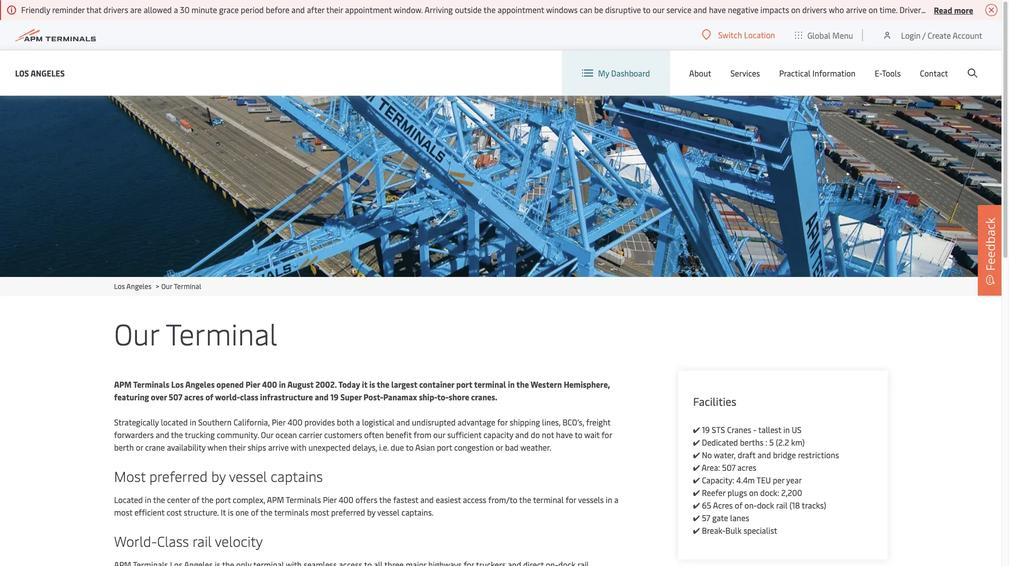 Task type: describe. For each thing, give the bounding box(es) containing it.
it
[[362, 379, 367, 390]]

used ship-to-shore (sts) cranes in north america image
[[0, 96, 1002, 277]]

more
[[954, 4, 973, 15]]

california,
[[234, 416, 270, 428]]

facilities
[[693, 394, 737, 409]]

e-
[[875, 67, 882, 79]]

who
[[829, 4, 844, 15]]

login
[[901, 29, 921, 41]]

i.e.
[[379, 442, 389, 453]]

0 vertical spatial vessel
[[229, 466, 267, 485]]

account
[[953, 29, 982, 41]]

1 horizontal spatial on
[[791, 4, 800, 15]]

1 ✔ from the top
[[693, 424, 700, 435]]

disruptive
[[605, 4, 641, 15]]

and inside apm terminals los angeles opened pier 400 in august 2002. today it is the largest container port terminal in the western hemisphere, featuring over 507 acres of world-class infrastructure and 19 super post-panamax ship-to-shore cranes.
[[315, 391, 329, 402]]

preferred inside located in the center of the port complex, apm terminals pier 400 offers the fastest and easiest access from/to the terminal for vessels in a most efficient cost structure. it is one of the terminals most preferred by vessel captains.
[[331, 507, 365, 518]]

0 horizontal spatial preferred
[[149, 466, 208, 485]]

impacts
[[761, 4, 789, 15]]

of up structure.
[[192, 494, 200, 505]]

acres for world-
[[184, 391, 204, 402]]

1 outside from the left
[[455, 4, 482, 15]]

specialist
[[744, 525, 777, 536]]

0 vertical spatial have
[[709, 4, 726, 15]]

area:
[[702, 462, 720, 473]]

do
[[531, 429, 540, 440]]

fastest
[[393, 494, 418, 505]]

1 horizontal spatial arrive
[[846, 4, 867, 15]]

draft
[[738, 449, 756, 460]]

is inside located in the center of the port complex, apm terminals pier 400 offers the fastest and easiest access from/to the terminal for vessels in a most efficient cost structure. it is one of the terminals most preferred by vessel captains.
[[228, 507, 234, 518]]

9 ✔ from the top
[[693, 525, 700, 536]]

in left western
[[508, 379, 515, 390]]

close alert image
[[985, 4, 998, 16]]

world-
[[215, 391, 240, 402]]

✔ 19 sts cranes - tallest in us ✔ dedicated berths : 5 (2.2 km) ✔ no water, draft and bridge restrictions ✔ area: 507 acres ✔ capacity: 4.4m teu per year ✔ reefer plugs on dock: 2,200 ✔ 65 acres of on-dock rail (18 tracks) ✔ 57 gate lanes ✔ break-bulk specialist
[[693, 424, 839, 536]]

ships
[[248, 442, 266, 453]]

drivers
[[900, 4, 925, 15]]

bad
[[505, 442, 519, 453]]

gate
[[712, 512, 728, 523]]

0 vertical spatial for
[[497, 416, 508, 428]]

1 horizontal spatial their
[[326, 4, 343, 15]]

august
[[287, 379, 314, 390]]

switch location
[[718, 29, 775, 40]]

1 vertical spatial terminal
[[166, 313, 277, 353]]

bridge
[[773, 449, 796, 460]]

vessels
[[578, 494, 604, 505]]

1 most from the left
[[114, 507, 132, 518]]

0 vertical spatial our
[[653, 4, 665, 15]]

tools
[[882, 67, 901, 79]]

1 appointment from the left
[[345, 4, 392, 15]]

2 appointment from the left
[[498, 4, 544, 15]]

community.
[[217, 429, 259, 440]]

1 that from the left
[[86, 4, 102, 15]]

cranes
[[727, 424, 751, 435]]

freight
[[586, 416, 611, 428]]

information
[[813, 67, 856, 79]]

have inside strategically located in southern california, pier 400 provides both a logistical and undisrupted advantage for shipping lines, bco's, freight forwarders and the trucking community. our ocean carrier customers often benefit from our sufficient capacity and do not have to wait for berth or crane availability when their ships arrive with unexpected delays, i.e. due to asian port congestion or bad weather.
[[556, 429, 573, 440]]

super
[[340, 391, 362, 402]]

los angeles
[[15, 67, 65, 78]]

contact
[[920, 67, 948, 79]]

due
[[391, 442, 404, 453]]

reefer
[[702, 487, 726, 498]]

over
[[151, 391, 167, 402]]

capacity
[[483, 429, 513, 440]]

opened
[[216, 379, 244, 390]]

efficient
[[134, 507, 165, 518]]

shore
[[449, 391, 469, 402]]

1 drivers from the left
[[104, 4, 128, 15]]

dock
[[757, 500, 774, 511]]

easiest
[[436, 494, 461, 505]]

post-
[[364, 391, 383, 402]]

class
[[157, 531, 189, 550]]

in right vessels at the right
[[606, 494, 612, 505]]

western
[[531, 379, 562, 390]]

berth
[[114, 442, 134, 453]]

terminals inside apm terminals los angeles opened pier 400 in august 2002. today it is the largest container port terminal in the western hemisphere, featuring over 507 acres of world-class infrastructure and 19 super post-panamax ship-to-shore cranes.
[[133, 379, 169, 390]]

services
[[731, 67, 760, 79]]

1 vertical spatial rail
[[193, 531, 212, 550]]

3 ✔ from the top
[[693, 449, 700, 460]]

about
[[689, 67, 711, 79]]

shipping
[[510, 416, 540, 428]]

today
[[338, 379, 360, 390]]

terminal inside apm terminals los angeles opened pier 400 in august 2002. today it is the largest container port terminal in the western hemisphere, featuring over 507 acres of world-class infrastructure and 19 super post-panamax ship-to-shore cranes.
[[474, 379, 506, 390]]

unexpected
[[308, 442, 351, 453]]

trucking
[[185, 429, 215, 440]]

us
[[792, 424, 802, 435]]

to-
[[437, 391, 449, 402]]

and up crane
[[156, 429, 169, 440]]

congestion
[[454, 442, 494, 453]]

minute
[[192, 4, 217, 15]]

by inside located in the center of the port complex, apm terminals pier 400 offers the fastest and easiest access from/to the terminal for vessels in a most efficient cost structure. it is one of the terminals most preferred by vessel captains.
[[367, 507, 376, 518]]

arrive inside strategically located in southern california, pier 400 provides both a logistical and undisrupted advantage for shipping lines, bco's, freight forwarders and the trucking community. our ocean carrier customers often benefit from our sufficient capacity and do not have to wait for berth or crane availability when their ships arrive with unexpected delays, i.e. due to asian port congestion or bad weather.
[[268, 442, 289, 453]]

break-
[[702, 525, 726, 536]]

400 for in
[[262, 379, 277, 390]]

port inside apm terminals los angeles opened pier 400 in august 2002. today it is the largest container port terminal in the western hemisphere, featuring over 507 acres of world-class infrastructure and 19 super post-panamax ship-to-shore cranes.
[[456, 379, 472, 390]]

apm terminals los angeles opened pier 400 in august 2002. today it is the largest container port terminal in the western hemisphere, featuring over 507 acres of world-class infrastructure and 19 super post-panamax ship-to-shore cranes.
[[114, 379, 610, 402]]

and inside ✔ 19 sts cranes - tallest in us ✔ dedicated berths : 5 (2.2 km) ✔ no water, draft and bridge restrictions ✔ area: 507 acres ✔ capacity: 4.4m teu per year ✔ reefer plugs on dock: 2,200 ✔ 65 acres of on-dock rail (18 tracks) ✔ 57 gate lanes ✔ break-bulk specialist
[[758, 449, 771, 460]]

year
[[786, 474, 802, 485]]

400 for provides
[[288, 416, 302, 428]]

no
[[702, 449, 712, 460]]

provides
[[304, 416, 335, 428]]

reminder
[[52, 4, 85, 15]]

switch
[[718, 29, 742, 40]]

featuring
[[114, 391, 149, 402]]

infrastructure
[[260, 391, 313, 402]]

crane
[[145, 442, 165, 453]]

create
[[928, 29, 951, 41]]

vessel inside located in the center of the port complex, apm terminals pier 400 offers the fastest and easiest access from/to the terminal for vessels in a most efficient cost structure. it is one of the terminals most preferred by vessel captains.
[[377, 507, 399, 518]]

cranes.
[[471, 391, 497, 402]]

2 most from the left
[[311, 507, 329, 518]]

:
[[765, 437, 767, 448]]

allowed
[[144, 4, 172, 15]]

0 horizontal spatial by
[[211, 466, 226, 485]]

it
[[221, 507, 226, 518]]

after
[[307, 4, 325, 15]]

strategically located in southern california, pier 400 provides both a logistical and undisrupted advantage for shipping lines, bco's, freight forwarders and the trucking community. our ocean carrier customers often benefit from our sufficient capacity and do not have to wait for berth or crane availability when their ships arrive with unexpected delays, i.e. due to asian port congestion or bad weather.
[[114, 416, 612, 453]]

400 inside located in the center of the port complex, apm terminals pier 400 offers the fastest and easiest access from/to the terminal for vessels in a most efficient cost structure. it is one of the terminals most preferred by vessel captains.
[[339, 494, 354, 505]]

4.4m
[[736, 474, 755, 485]]

for inside located in the center of the port complex, apm terminals pier 400 offers the fastest and easiest access from/to the terminal for vessels in a most efficient cost structure. it is one of the terminals most preferred by vessel captains.
[[566, 494, 576, 505]]

weather.
[[520, 442, 551, 453]]

restrictions
[[798, 449, 839, 460]]

services button
[[731, 50, 760, 96]]

global menu
[[807, 29, 853, 41]]

on-
[[745, 500, 757, 511]]

19 inside apm terminals los angeles opened pier 400 in august 2002. today it is the largest container port terminal in the western hemisphere, featuring over 507 acres of world-class infrastructure and 19 super post-panamax ship-to-shore cranes.
[[330, 391, 339, 402]]

4 ✔ from the top
[[693, 462, 700, 473]]

dock: 2,200
[[760, 487, 802, 498]]

global
[[807, 29, 831, 41]]

los for los angeles
[[15, 67, 29, 78]]

2002.
[[315, 379, 337, 390]]

asian
[[415, 442, 435, 453]]



Task type: locate. For each thing, give the bounding box(es) containing it.
located
[[114, 494, 143, 505]]

1 vertical spatial have
[[556, 429, 573, 440]]

largest
[[391, 379, 417, 390]]

0 vertical spatial terminals
[[133, 379, 169, 390]]

1 or from the left
[[136, 442, 143, 453]]

✔ left capacity:
[[693, 474, 700, 485]]

0 horizontal spatial angeles
[[31, 67, 65, 78]]

when
[[208, 442, 227, 453]]

2 that from the left
[[927, 4, 942, 15]]

5 ✔ from the top
[[693, 474, 700, 485]]

0 vertical spatial 19
[[330, 391, 339, 402]]

✔ left 65
[[693, 500, 700, 511]]

structure.
[[184, 507, 219, 518]]

delays,
[[352, 442, 377, 453]]

2 or from the left
[[496, 442, 503, 453]]

1 horizontal spatial to
[[575, 429, 583, 440]]

(2.2
[[776, 437, 789, 448]]

507 inside apm terminals los angeles opened pier 400 in august 2002. today it is the largest container port terminal in the western hemisphere, featuring over 507 acres of world-class infrastructure and 19 super post-panamax ship-to-shore cranes.
[[169, 391, 182, 402]]

65
[[702, 500, 711, 511]]

ship-
[[419, 391, 437, 402]]

1 vertical spatial apm
[[267, 494, 284, 505]]

los inside "link"
[[15, 67, 29, 78]]

0 horizontal spatial or
[[136, 442, 143, 453]]

of right one
[[251, 507, 259, 518]]

19 down 2002.
[[330, 391, 339, 402]]

outside right arriving
[[455, 4, 482, 15]]

0 vertical spatial acres
[[184, 391, 204, 402]]

0 horizontal spatial 400
[[262, 379, 277, 390]]

for
[[497, 416, 508, 428], [602, 429, 612, 440], [566, 494, 576, 505]]

1 horizontal spatial or
[[496, 442, 503, 453]]

wait
[[584, 429, 600, 440]]

a inside located in the center of the port complex, apm terminals pier 400 offers the fastest and easiest access from/to the terminal for vessels in a most efficient cost structure. it is one of the terminals most preferred by vessel captains.
[[614, 494, 618, 505]]

apm up featuring
[[114, 379, 132, 390]]

acres inside apm terminals los angeles opened pier 400 in august 2002. today it is the largest container port terminal in the western hemisphere, featuring over 507 acres of world-class infrastructure and 19 super post-panamax ship-to-shore cranes.
[[184, 391, 204, 402]]

1 vertical spatial 19
[[702, 424, 710, 435]]

in
[[279, 379, 286, 390], [508, 379, 515, 390], [190, 416, 196, 428], [783, 424, 790, 435], [145, 494, 151, 505], [606, 494, 612, 505]]

2 horizontal spatial angeles
[[185, 379, 215, 390]]

port right asian
[[437, 442, 452, 453]]

2 vertical spatial a
[[614, 494, 618, 505]]

pier left offers
[[323, 494, 337, 505]]

lanes
[[730, 512, 749, 523]]

7 ✔ from the top
[[693, 500, 700, 511]]

in up efficient
[[145, 494, 151, 505]]

2 outside from the left
[[966, 4, 993, 15]]

terminals
[[274, 507, 309, 518]]

0 horizontal spatial outside
[[455, 4, 482, 15]]

cost
[[167, 507, 182, 518]]

1 horizontal spatial 19
[[702, 424, 710, 435]]

offers
[[356, 494, 377, 505]]

0 horizontal spatial on
[[749, 487, 758, 498]]

customers
[[324, 429, 362, 440]]

pier inside strategically located in southern california, pier 400 provides both a logistical and undisrupted advantage for shipping lines, bco's, freight forwarders and the trucking community. our ocean carrier customers often benefit from our sufficient capacity and do not have to wait for berth or crane availability when their ships arrive with unexpected delays, i.e. due to asian port congestion or bad weather.
[[272, 416, 286, 428]]

about button
[[689, 50, 711, 96]]

1 vertical spatial angeles
[[126, 281, 152, 291]]

2 vertical spatial los
[[171, 379, 184, 390]]

2 vertical spatial pier
[[323, 494, 337, 505]]

appointment left windows
[[498, 4, 544, 15]]

2 vertical spatial to
[[406, 442, 414, 453]]

our left service
[[653, 4, 665, 15]]

1 horizontal spatial los
[[114, 281, 125, 291]]

1 horizontal spatial drivers
[[802, 4, 827, 15]]

advantage
[[458, 416, 495, 428]]

2 vertical spatial our
[[261, 429, 274, 440]]

on up on-
[[749, 487, 758, 498]]

507 for over
[[169, 391, 182, 402]]

grace
[[219, 4, 239, 15]]

and up the captains.
[[420, 494, 434, 505]]

and down 2002.
[[315, 391, 329, 402]]

terminals inside located in the center of the port complex, apm terminals pier 400 offers the fastest and easiest access from/to the terminal for vessels in a most efficient cost structure. it is one of the terminals most preferred by vessel captains.
[[286, 494, 321, 505]]

our inside strategically located in southern california, pier 400 provides both a logistical and undisrupted advantage for shipping lines, bco's, freight forwarders and the trucking community. our ocean carrier customers often benefit from our sufficient capacity and do not have to wait for berth or crane availability when their ships arrive with unexpected delays, i.e. due to asian port congestion or bad weather.
[[261, 429, 274, 440]]

1 vertical spatial to
[[575, 429, 583, 440]]

507 down water,
[[722, 462, 735, 473]]

by down offers
[[367, 507, 376, 518]]

located in the center of the port complex, apm terminals pier 400 offers the fastest and easiest access from/to the terminal for vessels in a most efficient cost structure. it is one of the terminals most preferred by vessel captains.
[[114, 494, 618, 518]]

most preferred by vessel captains
[[114, 466, 323, 485]]

arrive down ocean
[[268, 442, 289, 453]]

1 vertical spatial los angeles link
[[114, 281, 152, 291]]

to right "disruptive"
[[643, 4, 651, 15]]

0 vertical spatial rail
[[776, 500, 788, 511]]

read more button
[[934, 4, 973, 16]]

and right service
[[694, 4, 707, 15]]

6 ✔ from the top
[[693, 487, 700, 498]]

0 vertical spatial preferred
[[149, 466, 208, 485]]

0 vertical spatial los
[[15, 67, 29, 78]]

1 vertical spatial 507
[[722, 462, 735, 473]]

507 for area:
[[722, 462, 735, 473]]

2 horizontal spatial their
[[995, 4, 1009, 15]]

are
[[130, 4, 142, 15]]

is inside apm terminals los angeles opened pier 400 in august 2002. today it is the largest container port terminal in the western hemisphere, featuring over 507 acres of world-class infrastructure and 19 super post-panamax ship-to-shore cranes.
[[369, 379, 375, 390]]

1 vertical spatial vessel
[[377, 507, 399, 518]]

their down community.
[[229, 442, 246, 453]]

apm up terminals
[[267, 494, 284, 505]]

on
[[791, 4, 800, 15], [869, 4, 878, 15], [749, 487, 758, 498]]

2 horizontal spatial for
[[602, 429, 612, 440]]

2 horizontal spatial arrive
[[944, 4, 964, 15]]

for left vessels at the right
[[566, 494, 576, 505]]

that right drivers
[[927, 4, 942, 15]]

1 horizontal spatial for
[[566, 494, 576, 505]]

1 vertical spatial is
[[228, 507, 234, 518]]

pier up ocean
[[272, 416, 286, 428]]

on inside ✔ 19 sts cranes - tallest in us ✔ dedicated berths : 5 (2.2 km) ✔ no water, draft and bridge restrictions ✔ area: 507 acres ✔ capacity: 4.4m teu per year ✔ reefer plugs on dock: 2,200 ✔ 65 acres of on-dock rail (18 tracks) ✔ 57 gate lanes ✔ break-bulk specialist
[[749, 487, 758, 498]]

of
[[205, 391, 213, 402], [192, 494, 200, 505], [735, 500, 743, 511], [251, 507, 259, 518]]

rail inside ✔ 19 sts cranes - tallest in us ✔ dedicated berths : 5 (2.2 km) ✔ no water, draft and bridge restrictions ✔ area: 507 acres ✔ capacity: 4.4m teu per year ✔ reefer plugs on dock: 2,200 ✔ 65 acres of on-dock rail (18 tracks) ✔ 57 gate lanes ✔ break-bulk specialist
[[776, 500, 788, 511]]

outside
[[455, 4, 482, 15], [966, 4, 993, 15]]

>
[[156, 281, 159, 291]]

pier inside apm terminals los angeles opened pier 400 in august 2002. today it is the largest container port terminal in the western hemisphere, featuring over 507 acres of world-class infrastructure and 19 super post-panamax ship-to-shore cranes.
[[246, 379, 260, 390]]

apm inside apm terminals los angeles opened pier 400 in august 2002. today it is the largest container port terminal in the western hemisphere, featuring over 507 acres of world-class infrastructure and 19 super post-panamax ship-to-shore cranes.
[[114, 379, 132, 390]]

and down ":"
[[758, 449, 771, 460]]

or
[[136, 442, 143, 453], [496, 442, 503, 453]]

of left on-
[[735, 500, 743, 511]]

1 horizontal spatial pier
[[272, 416, 286, 428]]

0 horizontal spatial 19
[[330, 391, 339, 402]]

in inside strategically located in southern california, pier 400 provides both a logistical and undisrupted advantage for shipping lines, bco's, freight forwarders and the trucking community. our ocean carrier customers often benefit from our sufficient capacity and do not have to wait for berth or crane availability when their ships arrive with unexpected delays, i.e. due to asian port congestion or bad weather.
[[190, 416, 196, 428]]

arrive right who
[[846, 4, 867, 15]]

have down bco's,
[[556, 429, 573, 440]]

carrier
[[299, 429, 322, 440]]

dashboard
[[611, 67, 650, 79]]

have left negative at right top
[[709, 4, 726, 15]]

los
[[15, 67, 29, 78], [114, 281, 125, 291], [171, 379, 184, 390]]

panamax
[[383, 391, 417, 402]]

✔ left 'reefer'
[[693, 487, 700, 498]]

(18
[[790, 500, 800, 511]]

per
[[773, 474, 785, 485]]

0 vertical spatial 507
[[169, 391, 182, 402]]

0 horizontal spatial our
[[433, 429, 445, 440]]

✔ left no
[[693, 449, 700, 460]]

✔ left sts
[[693, 424, 700, 435]]

our terminal
[[114, 313, 277, 353]]

apm
[[114, 379, 132, 390], [267, 494, 284, 505]]

1 vertical spatial by
[[367, 507, 376, 518]]

2 horizontal spatial our
[[261, 429, 274, 440]]

of inside apm terminals los angeles opened pier 400 in august 2002. today it is the largest container port terminal in the western hemisphere, featuring over 507 acres of world-class infrastructure and 19 super post-panamax ship-to-shore cranes.
[[205, 391, 213, 402]]

and up benefit
[[396, 416, 410, 428]]

0 horizontal spatial terminal
[[474, 379, 506, 390]]

for up capacity
[[497, 416, 508, 428]]

from
[[414, 429, 431, 440]]

feedback button
[[978, 205, 1003, 296]]

400 up ocean
[[288, 416, 302, 428]]

1 horizontal spatial vessel
[[377, 507, 399, 518]]

pier up class
[[246, 379, 260, 390]]

read
[[934, 4, 952, 15]]

rail down dock: 2,200
[[776, 500, 788, 511]]

0 vertical spatial to
[[643, 4, 651, 15]]

0 vertical spatial terminal
[[174, 281, 201, 291]]

angeles for los angeles > our terminal
[[126, 281, 152, 291]]

0 horizontal spatial that
[[86, 4, 102, 15]]

service
[[667, 4, 692, 15]]

friendly
[[21, 4, 50, 15]]

their inside strategically located in southern california, pier 400 provides both a logistical and undisrupted advantage for shipping lines, bco's, freight forwarders and the trucking community. our ocean carrier customers often benefit from our sufficient capacity and do not have to wait for berth or crane availability when their ships arrive with unexpected delays, i.e. due to asian port congestion or bad weather.
[[229, 442, 246, 453]]

0 horizontal spatial rail
[[193, 531, 212, 550]]

1 horizontal spatial acres
[[737, 462, 756, 473]]

hemisphere,
[[564, 379, 610, 390]]

practical
[[779, 67, 811, 79]]

pier for california,
[[272, 416, 286, 428]]

0 horizontal spatial los angeles link
[[15, 67, 65, 79]]

0 horizontal spatial for
[[497, 416, 508, 428]]

0 vertical spatial angeles
[[31, 67, 65, 78]]

2 drivers from the left
[[802, 4, 827, 15]]

e-tools
[[875, 67, 901, 79]]

400 left offers
[[339, 494, 354, 505]]

acres inside ✔ 19 sts cranes - tallest in us ✔ dedicated berths : 5 (2.2 km) ✔ no water, draft and bridge restrictions ✔ area: 507 acres ✔ capacity: 4.4m teu per year ✔ reefer plugs on dock: 2,200 ✔ 65 acres of on-dock rail (18 tracks) ✔ 57 gate lanes ✔ break-bulk specialist
[[737, 462, 756, 473]]

2 horizontal spatial los
[[171, 379, 184, 390]]

0 vertical spatial a
[[174, 4, 178, 15]]

los angeles > our terminal
[[114, 281, 201, 291]]

0 horizontal spatial to
[[406, 442, 414, 453]]

8 ✔ from the top
[[693, 512, 700, 523]]

southern
[[198, 416, 232, 428]]

acres up located
[[184, 391, 204, 402]]

507 right over
[[169, 391, 182, 402]]

400 up infrastructure
[[262, 379, 277, 390]]

terminal inside located in the center of the port complex, apm terminals pier 400 offers the fastest and easiest access from/to the terminal for vessels in a most efficient cost structure. it is one of the terminals most preferred by vessel captains.
[[533, 494, 564, 505]]

a right both
[[356, 416, 360, 428]]

1 horizontal spatial our
[[161, 281, 172, 291]]

port inside strategically located in southern california, pier 400 provides both a logistical and undisrupted advantage for shipping lines, bco's, freight forwarders and the trucking community. our ocean carrier customers often benefit from our sufficient capacity and do not have to wait for berth or crane availability when their ships arrive with unexpected delays, i.e. due to asian port congestion or bad weather.
[[437, 442, 452, 453]]

time.
[[880, 4, 898, 15]]

of inside ✔ 19 sts cranes - tallest in us ✔ dedicated berths : 5 (2.2 km) ✔ no water, draft and bridge restrictions ✔ area: 507 acres ✔ capacity: 4.4m teu per year ✔ reefer plugs on dock: 2,200 ✔ 65 acres of on-dock rail (18 tracks) ✔ 57 gate lanes ✔ break-bulk specialist
[[735, 500, 743, 511]]

often
[[364, 429, 384, 440]]

0 vertical spatial pier
[[246, 379, 260, 390]]

outside up account
[[966, 4, 993, 15]]

2 ✔ from the top
[[693, 437, 700, 448]]

terminal left vessels at the right
[[533, 494, 564, 505]]

1 horizontal spatial a
[[356, 416, 360, 428]]

most right terminals
[[311, 507, 329, 518]]

acres
[[184, 391, 204, 402], [737, 462, 756, 473]]

friendly reminder that drivers are allowed a 30 minute grace period before and after their appointment window. arriving outside the appointment windows can be disruptive to our service and have negative impacts on drivers who arrive on time. drivers that arrive outside their
[[21, 4, 1009, 15]]

1 horizontal spatial angeles
[[126, 281, 152, 291]]

400 inside apm terminals los angeles opened pier 400 in august 2002. today it is the largest container port terminal in the western hemisphere, featuring over 507 acres of world-class infrastructure and 19 super post-panamax ship-to-shore cranes.
[[262, 379, 277, 390]]

0 horizontal spatial drivers
[[104, 4, 128, 15]]

our inside strategically located in southern california, pier 400 provides both a logistical and undisrupted advantage for shipping lines, bco's, freight forwarders and the trucking community. our ocean carrier customers often benefit from our sufficient capacity and do not have to wait for berth or crane availability when their ships arrive with unexpected delays, i.e. due to asian port congestion or bad weather.
[[433, 429, 445, 440]]

2 horizontal spatial port
[[456, 379, 472, 390]]

1 horizontal spatial terminals
[[286, 494, 321, 505]]

2 horizontal spatial on
[[869, 4, 878, 15]]

water,
[[714, 449, 736, 460]]

2 vertical spatial 400
[[339, 494, 354, 505]]

0 horizontal spatial is
[[228, 507, 234, 518]]

1 horizontal spatial apm
[[267, 494, 284, 505]]

acres for capacity:
[[737, 462, 756, 473]]

✔ left area:
[[693, 462, 700, 473]]

angeles inside apm terminals los angeles opened pier 400 in august 2002. today it is the largest container port terminal in the western hemisphere, featuring over 507 acres of world-class infrastructure and 19 super post-panamax ship-to-shore cranes.
[[185, 379, 215, 390]]

acres down draft
[[737, 462, 756, 473]]

to right due
[[406, 442, 414, 453]]

by down when
[[211, 466, 226, 485]]

or left bad at bottom right
[[496, 442, 503, 453]]

0 vertical spatial by
[[211, 466, 226, 485]]

login / create account
[[901, 29, 982, 41]]

1 vertical spatial for
[[602, 429, 612, 440]]

✔ left break- on the right of the page
[[693, 525, 700, 536]]

0 vertical spatial los angeles link
[[15, 67, 65, 79]]

drivers left the are
[[104, 4, 128, 15]]

login / create account link
[[882, 20, 982, 50]]

on left 'time.'
[[869, 4, 878, 15]]

1 vertical spatial preferred
[[331, 507, 365, 518]]

2 horizontal spatial to
[[643, 4, 651, 15]]

berths
[[740, 437, 764, 448]]

rail down structure.
[[193, 531, 212, 550]]

on right impacts
[[791, 4, 800, 15]]

captains
[[271, 466, 323, 485]]

507 inside ✔ 19 sts cranes - tallest in us ✔ dedicated berths : 5 (2.2 km) ✔ no water, draft and bridge restrictions ✔ area: 507 acres ✔ capacity: 4.4m teu per year ✔ reefer plugs on dock: 2,200 ✔ 65 acres of on-dock rail (18 tracks) ✔ 57 gate lanes ✔ break-bulk specialist
[[722, 462, 735, 473]]

1 horizontal spatial most
[[311, 507, 329, 518]]

in up infrastructure
[[279, 379, 286, 390]]

a
[[174, 4, 178, 15], [356, 416, 360, 428], [614, 494, 618, 505]]

1 vertical spatial pier
[[272, 416, 286, 428]]

port up shore
[[456, 379, 472, 390]]

our down undisrupted
[[433, 429, 445, 440]]

sts
[[712, 424, 725, 435]]

a right vessels at the right
[[614, 494, 618, 505]]

the inside strategically located in southern california, pier 400 provides both a logistical and undisrupted advantage for shipping lines, bco's, freight forwarders and the trucking community. our ocean carrier customers often benefit from our sufficient capacity and do not have to wait for berth or crane availability when their ships arrive with unexpected delays, i.e. due to asian port congestion or bad weather.
[[171, 429, 183, 440]]

1 horizontal spatial rail
[[776, 500, 788, 511]]

0 horizontal spatial los
[[15, 67, 29, 78]]

angeles for los angeles
[[31, 67, 65, 78]]

center
[[167, 494, 190, 505]]

terminal up cranes.
[[474, 379, 506, 390]]

the
[[484, 4, 496, 15], [377, 379, 389, 390], [516, 379, 529, 390], [171, 429, 183, 440], [153, 494, 165, 505], [201, 494, 214, 505], [379, 494, 391, 505], [519, 494, 531, 505], [260, 507, 272, 518]]

or down the forwarders at the bottom left of page
[[136, 442, 143, 453]]

1 vertical spatial our
[[114, 313, 159, 353]]

0 horizontal spatial port
[[215, 494, 231, 505]]

✔ left dedicated
[[693, 437, 700, 448]]

vessel up complex,
[[229, 466, 267, 485]]

logistical
[[362, 416, 395, 428]]

their right after
[[326, 4, 343, 15]]

that right reminder
[[86, 4, 102, 15]]

bulk
[[726, 525, 742, 536]]

0 horizontal spatial pier
[[246, 379, 260, 390]]

1 vertical spatial 400
[[288, 416, 302, 428]]

before
[[266, 4, 289, 15]]

for right wait
[[602, 429, 612, 440]]

in inside ✔ 19 sts cranes - tallest in us ✔ dedicated berths : 5 (2.2 km) ✔ no water, draft and bridge restrictions ✔ area: 507 acres ✔ capacity: 4.4m teu per year ✔ reefer plugs on dock: 2,200 ✔ 65 acres of on-dock rail (18 tracks) ✔ 57 gate lanes ✔ break-bulk specialist
[[783, 424, 790, 435]]

their right more
[[995, 4, 1009, 15]]

0 horizontal spatial terminals
[[133, 379, 169, 390]]

and down shipping
[[515, 429, 529, 440]]

a left '30'
[[174, 4, 178, 15]]

undisrupted
[[412, 416, 456, 428]]

los for los angeles > our terminal
[[114, 281, 125, 291]]

most down located
[[114, 507, 132, 518]]

port inside located in the center of the port complex, apm terminals pier 400 offers the fastest and easiest access from/to the terminal for vessels in a most efficient cost structure. it is one of the terminals most preferred by vessel captains.
[[215, 494, 231, 505]]

vessel down fastest
[[377, 507, 399, 518]]

5
[[769, 437, 774, 448]]

preferred up center
[[149, 466, 208, 485]]

in up trucking
[[190, 416, 196, 428]]

arriving
[[425, 4, 453, 15]]

✔ left 57
[[693, 512, 700, 523]]

1 horizontal spatial outside
[[966, 4, 993, 15]]

dedicated
[[702, 437, 738, 448]]

2 vertical spatial angeles
[[185, 379, 215, 390]]

terminals up over
[[133, 379, 169, 390]]

2 horizontal spatial pier
[[323, 494, 337, 505]]

a inside strategically located in southern california, pier 400 provides both a logistical and undisrupted advantage for shipping lines, bco's, freight forwarders and the trucking community. our ocean carrier customers often benefit from our sufficient capacity and do not have to wait for berth or crane availability when their ships arrive with unexpected delays, i.e. due to asian port congestion or bad weather.
[[356, 416, 360, 428]]

pier for opened
[[246, 379, 260, 390]]

2 vertical spatial port
[[215, 494, 231, 505]]

access
[[463, 494, 486, 505]]

angeles inside "link"
[[31, 67, 65, 78]]

drivers left who
[[802, 4, 827, 15]]

1 horizontal spatial terminal
[[533, 494, 564, 505]]

400 inside strategically located in southern california, pier 400 provides both a logistical and undisrupted advantage for shipping lines, bco's, freight forwarders and the trucking community. our ocean carrier customers often benefit from our sufficient capacity and do not have to wait for berth or crane availability when their ships arrive with unexpected delays, i.e. due to asian port congestion or bad weather.
[[288, 416, 302, 428]]

contact button
[[920, 50, 948, 96]]

velocity
[[215, 531, 263, 550]]

2 horizontal spatial 400
[[339, 494, 354, 505]]

window.
[[394, 4, 423, 15]]

apm inside located in the center of the port complex, apm terminals pier 400 offers the fastest and easiest access from/to the terminal for vessels in a most efficient cost structure. it is one of the terminals most preferred by vessel captains.
[[267, 494, 284, 505]]

19 left sts
[[702, 424, 710, 435]]

and inside located in the center of the port complex, apm terminals pier 400 offers the fastest and easiest access from/to the terminal for vessels in a most efficient cost structure. it is one of the terminals most preferred by vessel captains.
[[420, 494, 434, 505]]

port up it
[[215, 494, 231, 505]]

to left wait
[[575, 429, 583, 440]]

1 vertical spatial acres
[[737, 462, 756, 473]]

forwarders
[[114, 429, 154, 440]]

1 horizontal spatial have
[[709, 4, 726, 15]]

1 vertical spatial a
[[356, 416, 360, 428]]

preferred down offers
[[331, 507, 365, 518]]

arrive up "login / create account"
[[944, 4, 964, 15]]

✔
[[693, 424, 700, 435], [693, 437, 700, 448], [693, 449, 700, 460], [693, 462, 700, 473], [693, 474, 700, 485], [693, 487, 700, 498], [693, 500, 700, 511], [693, 512, 700, 523], [693, 525, 700, 536]]

terminals up terminals
[[286, 494, 321, 505]]

2 horizontal spatial a
[[614, 494, 618, 505]]

and left after
[[291, 4, 305, 15]]

of left world-
[[205, 391, 213, 402]]

class
[[240, 391, 258, 402]]

in left us
[[783, 424, 790, 435]]

400
[[262, 379, 277, 390], [288, 416, 302, 428], [339, 494, 354, 505]]

1 vertical spatial los
[[114, 281, 125, 291]]

19 inside ✔ 19 sts cranes - tallest in us ✔ dedicated berths : 5 (2.2 km) ✔ no water, draft and bridge restrictions ✔ area: 507 acres ✔ capacity: 4.4m teu per year ✔ reefer plugs on dock: 2,200 ✔ 65 acres of on-dock rail (18 tracks) ✔ 57 gate lanes ✔ break-bulk specialist
[[702, 424, 710, 435]]

los inside apm terminals los angeles opened pier 400 in august 2002. today it is the largest container port terminal in the western hemisphere, featuring over 507 acres of world-class infrastructure and 19 super post-panamax ship-to-shore cranes.
[[171, 379, 184, 390]]

pier inside located in the center of the port complex, apm terminals pier 400 offers the fastest and easiest access from/to the terminal for vessels in a most efficient cost structure. it is one of the terminals most preferred by vessel captains.
[[323, 494, 337, 505]]

captains.
[[401, 507, 433, 518]]

appointment left window.
[[345, 4, 392, 15]]

plugs
[[728, 487, 747, 498]]

1 horizontal spatial by
[[367, 507, 376, 518]]

0 vertical spatial our
[[161, 281, 172, 291]]



Task type: vqa. For each thing, say whether or not it's contained in the screenshot.
community.
yes



